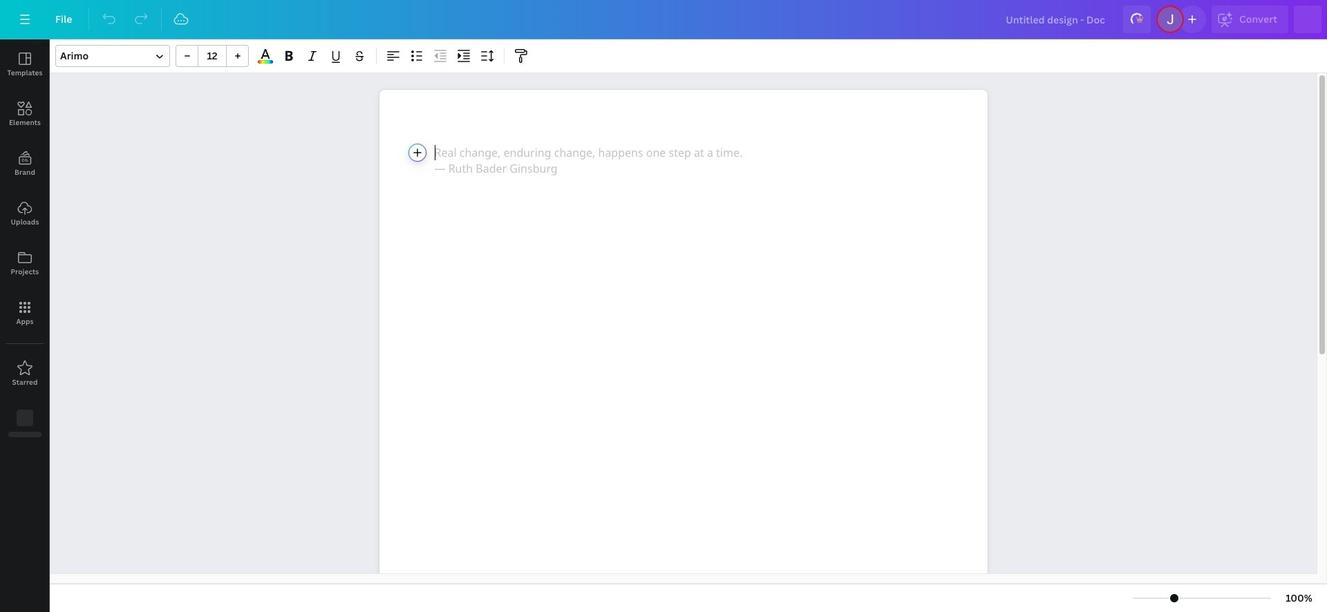 Task type: vqa. For each thing, say whether or not it's contained in the screenshot.
Color range image
yes



Task type: locate. For each thing, give the bounding box(es) containing it.
main menu bar
[[0, 0, 1328, 39]]

side panel tab list
[[0, 39, 50, 449]]

group
[[159, 45, 232, 67]]

None text field
[[379, 90, 988, 613]]

– – number field
[[186, 49, 205, 62]]



Task type: describe. For each thing, give the bounding box(es) containing it.
Zoom button
[[1277, 588, 1322, 610]]

color range image
[[241, 60, 256, 64]]

Design title text field
[[995, 6, 1118, 33]]



